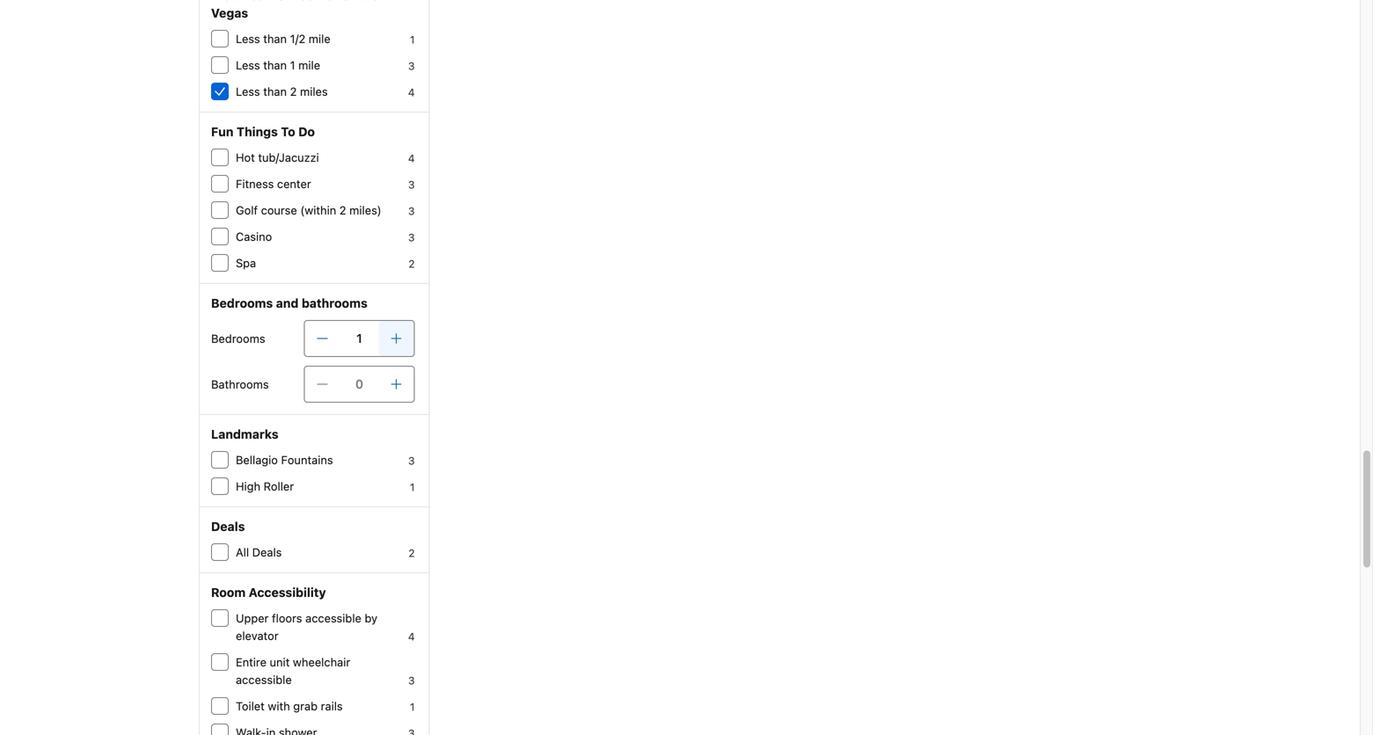 Task type: describe. For each thing, give the bounding box(es) containing it.
less for less than 2 miles
[[236, 85, 260, 98]]

than for 1
[[263, 59, 287, 72]]

to
[[281, 125, 295, 139]]

4 for room accessibility
[[408, 631, 415, 643]]

distance from center of las vegas
[[211, 0, 379, 20]]

spa
[[236, 257, 256, 270]]

entire unit wheelchair accessible
[[236, 656, 351, 687]]

do
[[299, 125, 315, 139]]

center inside distance from center of las vegas
[[300, 0, 339, 3]]

tub/jacuzzi
[[258, 151, 319, 164]]

(within
[[300, 204, 336, 217]]

less than 2 miles
[[236, 85, 328, 98]]

3 for less than 1 mile
[[408, 60, 415, 72]]

las
[[357, 0, 379, 3]]

bedrooms for bedrooms and bathrooms
[[211, 296, 273, 311]]

0 vertical spatial deals
[[211, 520, 245, 534]]

elevator
[[236, 630, 279, 643]]

3 for fitness center
[[408, 179, 415, 191]]

1 for toilet with grab rails
[[410, 702, 415, 714]]

all
[[236, 546, 249, 559]]

less than 1 mile
[[236, 59, 320, 72]]

accessibility
[[249, 586, 326, 600]]

miles)
[[350, 204, 382, 217]]

landmarks
[[211, 427, 279, 442]]

1 4 from the top
[[408, 86, 415, 99]]

toilet
[[236, 700, 265, 713]]

bedrooms and bathrooms
[[211, 296, 368, 311]]

3 for casino
[[408, 231, 415, 244]]

bedrooms for bedrooms
[[211, 332, 265, 345]]

3 for bellagio fountains
[[408, 455, 415, 467]]

mile for less than 1 mile
[[299, 59, 320, 72]]

high roller
[[236, 480, 294, 493]]

and
[[276, 296, 299, 311]]

fun things to do
[[211, 125, 315, 139]]

miles
[[300, 85, 328, 98]]

accessible inside the entire unit wheelchair accessible
[[236, 674, 292, 687]]

fitness
[[236, 177, 274, 191]]

fun
[[211, 125, 234, 139]]

1 horizontal spatial deals
[[252, 546, 282, 559]]

bellagio
[[236, 454, 278, 467]]

hot tub/jacuzzi
[[236, 151, 319, 164]]

distance
[[211, 0, 265, 3]]

toilet with grab rails
[[236, 700, 343, 713]]

golf course (within 2 miles)
[[236, 204, 382, 217]]

roller
[[264, 480, 294, 493]]

fitness center
[[236, 177, 311, 191]]

fountains
[[281, 454, 333, 467]]



Task type: vqa. For each thing, say whether or not it's contained in the screenshot.
Situated in the real heart of Paris, this hotel has an excellent location score of 9.3
no



Task type: locate. For each thing, give the bounding box(es) containing it.
things
[[237, 125, 278, 139]]

accessible left by
[[306, 612, 362, 625]]

accessible down entire
[[236, 674, 292, 687]]

1 vertical spatial less
[[236, 59, 260, 72]]

than up less than 2 miles
[[263, 59, 287, 72]]

3 for golf course (within 2 miles)
[[408, 205, 415, 217]]

2 3 from the top
[[408, 179, 415, 191]]

mile up miles at top left
[[299, 59, 320, 72]]

upper floors accessible by elevator
[[236, 612, 378, 643]]

deals
[[211, 520, 245, 534], [252, 546, 282, 559]]

0 horizontal spatial deals
[[211, 520, 245, 534]]

1 for less than 1/2 mile
[[410, 33, 415, 46]]

wheelchair
[[293, 656, 351, 669]]

1 vertical spatial 4
[[408, 152, 415, 165]]

2 than from the top
[[263, 59, 287, 72]]

2 vertical spatial than
[[263, 85, 287, 98]]

1 vertical spatial center
[[277, 177, 311, 191]]

4
[[408, 86, 415, 99], [408, 152, 415, 165], [408, 631, 415, 643]]

less up less than 2 miles
[[236, 59, 260, 72]]

from
[[268, 0, 296, 3]]

deals right all
[[252, 546, 282, 559]]

1 vertical spatial deals
[[252, 546, 282, 559]]

1 less from the top
[[236, 32, 260, 45]]

0 vertical spatial than
[[263, 32, 287, 45]]

with
[[268, 700, 290, 713]]

room
[[211, 586, 246, 600]]

center left of
[[300, 0, 339, 3]]

less down vegas
[[236, 32, 260, 45]]

0 vertical spatial less
[[236, 32, 260, 45]]

4 3 from the top
[[408, 231, 415, 244]]

6 3 from the top
[[408, 675, 415, 687]]

than left 1/2
[[263, 32, 287, 45]]

3 than from the top
[[263, 85, 287, 98]]

entire
[[236, 656, 267, 669]]

bedrooms down the spa
[[211, 296, 273, 311]]

1 vertical spatial bedrooms
[[211, 332, 265, 345]]

floors
[[272, 612, 302, 625]]

by
[[365, 612, 378, 625]]

2 vertical spatial less
[[236, 85, 260, 98]]

rails
[[321, 700, 343, 713]]

0 vertical spatial mile
[[309, 32, 331, 45]]

unit
[[270, 656, 290, 669]]

3 4 from the top
[[408, 631, 415, 643]]

2
[[290, 85, 297, 98], [340, 204, 346, 217], [409, 258, 415, 270], [409, 547, 415, 560]]

all deals
[[236, 546, 282, 559]]

less than 1/2 mile
[[236, 32, 331, 45]]

1 than from the top
[[263, 32, 287, 45]]

course
[[261, 204, 297, 217]]

grab
[[293, 700, 318, 713]]

1 vertical spatial than
[[263, 59, 287, 72]]

3
[[408, 60, 415, 72], [408, 179, 415, 191], [408, 205, 415, 217], [408, 231, 415, 244], [408, 455, 415, 467], [408, 675, 415, 687]]

3 3 from the top
[[408, 205, 415, 217]]

of
[[342, 0, 354, 3]]

1 for high roller
[[410, 481, 415, 494]]

3 for entire unit wheelchair accessible
[[408, 675, 415, 687]]

vegas
[[211, 6, 248, 20]]

1 vertical spatial mile
[[299, 59, 320, 72]]

0 vertical spatial bedrooms
[[211, 296, 273, 311]]

1 bedrooms from the top
[[211, 296, 273, 311]]

0 vertical spatial 4
[[408, 86, 415, 99]]

mile for less than 1/2 mile
[[309, 32, 331, 45]]

bathrooms
[[302, 296, 368, 311]]

upper
[[236, 612, 269, 625]]

2 less from the top
[[236, 59, 260, 72]]

than down the less than 1 mile
[[263, 85, 287, 98]]

bedrooms up bathrooms
[[211, 332, 265, 345]]

4 for fun things to do
[[408, 152, 415, 165]]

1
[[410, 33, 415, 46], [290, 59, 295, 72], [357, 331, 363, 346], [410, 481, 415, 494], [410, 702, 415, 714]]

5 3 from the top
[[408, 455, 415, 467]]

1 3 from the top
[[408, 60, 415, 72]]

1 horizontal spatial accessible
[[306, 612, 362, 625]]

less
[[236, 32, 260, 45], [236, 59, 260, 72], [236, 85, 260, 98]]

1 vertical spatial accessible
[[236, 674, 292, 687]]

than for 2
[[263, 85, 287, 98]]

accessible
[[306, 612, 362, 625], [236, 674, 292, 687]]

casino
[[236, 230, 272, 243]]

1/2
[[290, 32, 306, 45]]

room accessibility
[[211, 586, 326, 600]]

2 4 from the top
[[408, 152, 415, 165]]

golf
[[236, 204, 258, 217]]

2 bedrooms from the top
[[211, 332, 265, 345]]

less down the less than 1 mile
[[236, 85, 260, 98]]

0 vertical spatial center
[[300, 0, 339, 3]]

2 vertical spatial 4
[[408, 631, 415, 643]]

less for less than 1 mile
[[236, 59, 260, 72]]

3 less from the top
[[236, 85, 260, 98]]

accessible inside upper floors accessible by elevator
[[306, 612, 362, 625]]

0 horizontal spatial accessible
[[236, 674, 292, 687]]

0
[[356, 377, 364, 392]]

mile right 1/2
[[309, 32, 331, 45]]

than
[[263, 32, 287, 45], [263, 59, 287, 72], [263, 85, 287, 98]]

hot
[[236, 151, 255, 164]]

less for less than 1/2 mile
[[236, 32, 260, 45]]

0 vertical spatial accessible
[[306, 612, 362, 625]]

high
[[236, 480, 261, 493]]

center down tub/jacuzzi
[[277, 177, 311, 191]]

mile
[[309, 32, 331, 45], [299, 59, 320, 72]]

bedrooms
[[211, 296, 273, 311], [211, 332, 265, 345]]

center
[[300, 0, 339, 3], [277, 177, 311, 191]]

than for 1/2
[[263, 32, 287, 45]]

bathrooms
[[211, 378, 269, 391]]

bellagio fountains
[[236, 454, 333, 467]]

deals up all
[[211, 520, 245, 534]]



